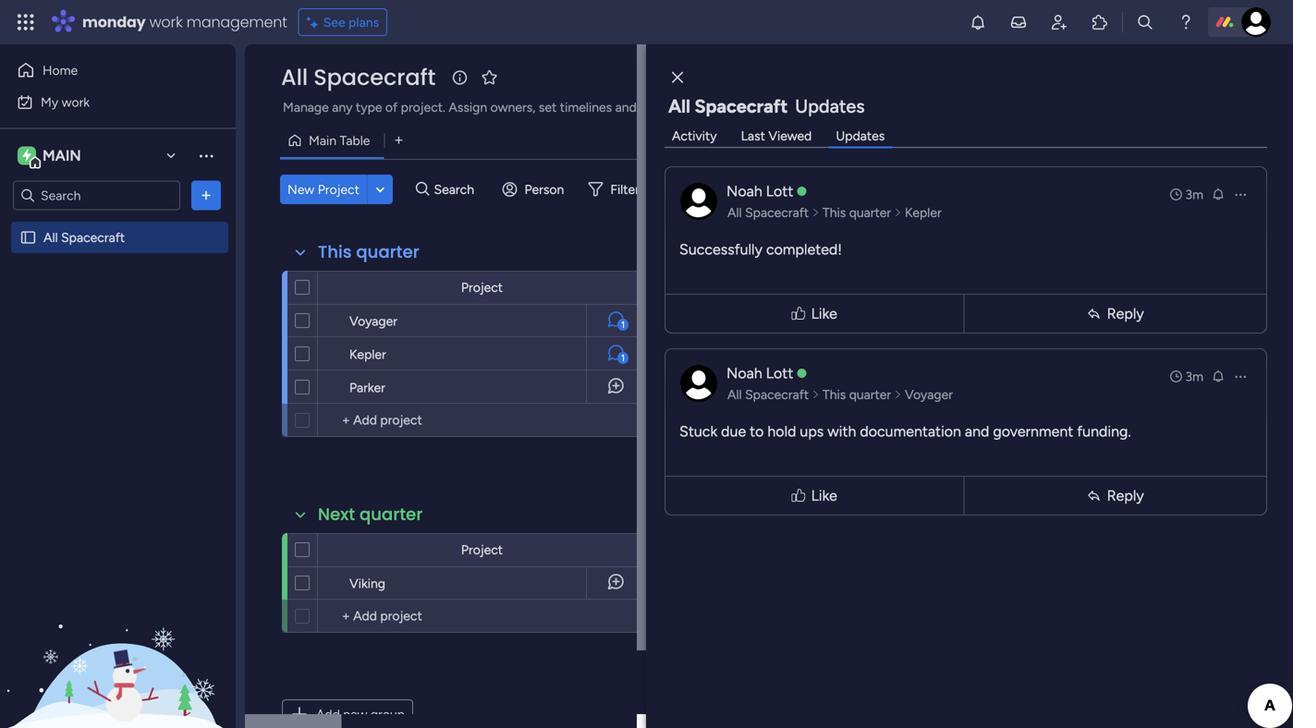 Task type: locate. For each thing, give the bounding box(es) containing it.
0 vertical spatial work
[[149, 12, 183, 32]]

noah lott down last
[[727, 183, 794, 200]]

this quarter link
[[820, 203, 895, 222], [820, 386, 895, 404]]

all up successfully
[[728, 205, 742, 221]]

quarter right next
[[360, 503, 423, 527]]

1 1 from the top
[[622, 320, 625, 331]]

0 horizontal spatial of
[[386, 99, 398, 115]]

1 vertical spatial this quarter link
[[820, 386, 895, 404]]

3m for successfully completed!
[[1186, 187, 1204, 203]]

manage
[[283, 99, 329, 115]]

main
[[43, 147, 81, 165]]

this inside this quarter field
[[318, 240, 352, 264]]

1 vertical spatial noah lott link
[[727, 365, 794, 382]]

this down new project
[[318, 240, 352, 264]]

see plans button
[[298, 8, 388, 36]]

0 vertical spatial 1
[[622, 320, 625, 331]]

spacecraft
[[314, 62, 436, 93], [695, 95, 788, 117], [746, 205, 809, 221], [61, 230, 125, 246], [746, 387, 809, 403]]

spacecraft up last
[[695, 95, 788, 117]]

2 noah lott from the top
[[727, 365, 794, 382]]

quarter left kepler link
[[850, 205, 892, 221]]

reminder image
[[1212, 187, 1226, 202], [1212, 369, 1226, 384]]

this up with
[[823, 387, 847, 403]]

noah down last
[[727, 183, 763, 200]]

0 vertical spatial like button
[[670, 286, 960, 342]]

0 vertical spatial voyager
[[350, 314, 398, 329]]

1 horizontal spatial kepler
[[905, 205, 942, 221]]

next
[[318, 503, 355, 527]]

monday
[[82, 12, 146, 32]]

main table button
[[280, 126, 384, 155]]

like
[[812, 305, 838, 323], [812, 487, 838, 505]]

this quarter up with
[[823, 387, 892, 403]]

2 reminder image from the top
[[1212, 369, 1226, 384]]

0 horizontal spatial kepler
[[350, 347, 386, 363]]

0 vertical spatial lott
[[766, 183, 794, 200]]

this quarter down angle down icon
[[318, 240, 420, 264]]

1 vertical spatial 3m
[[1186, 369, 1204, 385]]

slider arrow image up the stuck due to hold ups with documentation and government funding.
[[895, 386, 903, 404]]

like button
[[670, 286, 960, 342], [670, 468, 960, 524]]

0 vertical spatial all spacecraft link
[[725, 203, 812, 222]]

completed!
[[767, 241, 843, 259]]

noah lott link up the to
[[727, 365, 794, 382]]

spacecraft up hold on the right of the page
[[746, 387, 809, 403]]

all right the public board icon
[[43, 230, 58, 246]]

new project button
[[280, 175, 367, 204]]

1 vertical spatial voyager
[[905, 387, 954, 403]]

1 noah lott link from the top
[[727, 183, 794, 200]]

lott for completed!
[[766, 183, 794, 200]]

0 vertical spatial and
[[616, 99, 637, 115]]

stuck due to hold ups with documentation and government funding.
[[680, 423, 1132, 441]]

2 noah lott link from the top
[[727, 365, 794, 382]]

table
[[340, 133, 370, 148]]

spacecraft inside list box
[[61, 230, 125, 246]]

main button
[[13, 140, 184, 172]]

all
[[281, 62, 308, 93], [669, 95, 691, 117], [728, 205, 742, 221], [43, 230, 58, 246], [728, 387, 742, 403]]

2 like button from the top
[[670, 468, 960, 524]]

noah lott link
[[727, 183, 794, 200], [727, 365, 794, 382]]

work
[[149, 12, 183, 32], [62, 94, 90, 110]]

keep
[[640, 99, 668, 115]]

1 1 button from the top
[[586, 304, 646, 338]]

spacecraft up successfully completed!
[[746, 205, 809, 221]]

0 vertical spatial project
[[318, 182, 360, 197]]

2 + add project text field from the top
[[327, 606, 638, 628]]

filter
[[611, 182, 640, 197]]

this quarter inside field
[[318, 240, 420, 264]]

1 noah from the top
[[727, 183, 763, 200]]

spacecraft up type
[[314, 62, 436, 93]]

last
[[741, 128, 766, 144]]

like down ups
[[812, 487, 838, 505]]

1 reply button from the top
[[969, 299, 1263, 329]]

see
[[323, 14, 346, 30]]

noah lott for completed!
[[727, 183, 794, 200]]

1 button for kepler
[[586, 338, 646, 371]]

project
[[787, 99, 829, 115]]

updates up viewed
[[796, 95, 865, 117]]

slider arrow image
[[812, 203, 820, 222], [895, 203, 903, 222]]

help image
[[1177, 13, 1196, 31]]

workspace image
[[18, 146, 36, 166], [22, 146, 31, 166]]

like down completed!
[[812, 305, 838, 323]]

project for next quarter
[[461, 542, 503, 558]]

0 horizontal spatial slider arrow image
[[812, 203, 820, 222]]

1
[[622, 320, 625, 331], [622, 353, 625, 364]]

reminder image for stuck due to hold ups with documentation and government funding.
[[1212, 369, 1226, 384]]

0 vertical spatial reply button
[[969, 299, 1263, 329]]

1 vertical spatial + add project text field
[[327, 606, 638, 628]]

updates down stands.
[[836, 128, 885, 144]]

your
[[758, 99, 784, 115]]

search everything image
[[1137, 13, 1155, 31]]

1 vertical spatial reply button
[[969, 481, 1263, 511]]

lottie animation element
[[0, 542, 236, 729]]

1 button for voyager
[[586, 304, 646, 338]]

2 slider arrow image from the left
[[895, 203, 903, 222]]

0 vertical spatial like
[[812, 305, 838, 323]]

0 vertical spatial options image
[[1234, 187, 1249, 202]]

slider arrow image up ups
[[812, 386, 820, 404]]

government
[[994, 423, 1074, 441]]

This quarter field
[[314, 240, 424, 265]]

2 3m link from the top
[[1169, 368, 1204, 386]]

2 reply button from the top
[[969, 481, 1263, 511]]

1 vertical spatial project
[[461, 280, 503, 295]]

1 vertical spatial work
[[62, 94, 90, 110]]

2 options image from the top
[[1234, 369, 1249, 384]]

1 horizontal spatial work
[[149, 12, 183, 32]]

0 vertical spatial noah
[[727, 183, 763, 200]]

1 of from the left
[[386, 99, 398, 115]]

all up manage
[[281, 62, 308, 93]]

3m link
[[1169, 185, 1204, 204], [1169, 368, 1204, 386]]

main
[[309, 133, 337, 148]]

2 vertical spatial this
[[823, 387, 847, 403]]

1 vertical spatial this quarter
[[318, 240, 420, 264]]

all spacecraft
[[281, 62, 436, 93], [728, 205, 809, 221], [43, 230, 125, 246], [728, 387, 809, 403]]

lott down last viewed
[[766, 183, 794, 200]]

inbox image
[[1010, 13, 1028, 31]]

lott up hold on the right of the page
[[766, 365, 794, 382]]

0 horizontal spatial work
[[62, 94, 90, 110]]

lott
[[766, 183, 794, 200], [766, 365, 794, 382]]

0 vertical spatial kepler
[[905, 205, 942, 221]]

angle down image
[[376, 183, 385, 197]]

0 vertical spatial reply
[[1108, 305, 1145, 323]]

1 vertical spatial kepler
[[350, 347, 386, 363]]

quarter
[[850, 205, 892, 221], [356, 240, 420, 264], [850, 387, 892, 403], [360, 503, 423, 527]]

viking
[[350, 576, 386, 592]]

noah
[[727, 183, 763, 200], [727, 365, 763, 382]]

apps image
[[1091, 13, 1110, 31]]

of
[[386, 99, 398, 115], [704, 99, 716, 115]]

new
[[288, 182, 315, 197]]

like button down completed!
[[670, 286, 960, 342]]

workspace selection element
[[18, 145, 84, 169]]

where
[[719, 99, 755, 115]]

reply
[[1108, 305, 1145, 323], [1108, 487, 1145, 505]]

Next quarter field
[[314, 503, 428, 527]]

1 vertical spatial noah lott
[[727, 365, 794, 382]]

this
[[823, 205, 847, 221], [318, 240, 352, 264], [823, 387, 847, 403]]

plans
[[349, 14, 379, 30]]

person
[[525, 182, 564, 197]]

work for my
[[62, 94, 90, 110]]

all spacecraft link for due
[[725, 386, 812, 404]]

1 horizontal spatial and
[[965, 423, 990, 441]]

1 vertical spatial options image
[[1234, 369, 1249, 384]]

stands.
[[832, 99, 873, 115]]

1 like from the top
[[812, 305, 838, 323]]

1 vertical spatial noah
[[727, 365, 763, 382]]

reply for stuck due to hold ups with documentation and government funding.
[[1108, 487, 1145, 505]]

all spacecraft updates
[[669, 95, 865, 117]]

updates
[[796, 95, 865, 117], [836, 128, 885, 144]]

0 vertical spatial noah lott
[[727, 183, 794, 200]]

2 lott from the top
[[766, 365, 794, 382]]

noah lott link for completed!
[[727, 183, 794, 200]]

2 vertical spatial project
[[461, 542, 503, 558]]

voyager link
[[903, 386, 956, 404]]

2 all spacecraft link from the top
[[725, 386, 812, 404]]

0 vertical spatial 3m link
[[1169, 185, 1204, 204]]

this quarter for stuck due to hold ups with documentation and government funding.
[[823, 387, 892, 403]]

2 1 from the top
[[622, 353, 625, 364]]

1 like button from the top
[[670, 286, 960, 342]]

All Spacecraft field
[[277, 62, 440, 93]]

0 vertical spatial + add project text field
[[327, 410, 638, 432]]

project
[[318, 182, 360, 197], [461, 280, 503, 295], [461, 542, 503, 558]]

this quarter
[[823, 205, 892, 221], [318, 240, 420, 264], [823, 387, 892, 403]]

monday work management
[[82, 12, 287, 32]]

2 3m from the top
[[1186, 369, 1204, 385]]

1 horizontal spatial of
[[704, 99, 716, 115]]

1 this quarter link from the top
[[820, 203, 895, 222]]

this quarter for successfully completed!
[[823, 205, 892, 221]]

funding.
[[1078, 423, 1132, 441]]

0 vertical spatial 3m
[[1186, 187, 1204, 203]]

1 options image from the top
[[1234, 187, 1249, 202]]

filter button
[[581, 175, 669, 204]]

voyager up documentation
[[905, 387, 954, 403]]

1 vertical spatial reply
[[1108, 487, 1145, 505]]

1 reply from the top
[[1108, 305, 1145, 323]]

quarter inside 'field'
[[360, 503, 423, 527]]

0 horizontal spatial slider arrow image
[[812, 386, 820, 404]]

noah for completed!
[[727, 183, 763, 200]]

1 reminder image from the top
[[1212, 187, 1226, 202]]

all spacecraft down search in workspace field
[[43, 230, 125, 246]]

1 vertical spatial lott
[[766, 365, 794, 382]]

this quarter link for completed!
[[820, 203, 895, 222]]

all spacecraft link for completed!
[[725, 203, 812, 222]]

this quarter up completed!
[[823, 205, 892, 221]]

public board image
[[19, 229, 37, 246]]

this quarter link up with
[[820, 386, 895, 404]]

this for stuck due to hold ups with documentation and government funding.
[[823, 387, 847, 403]]

1 lott from the top
[[766, 183, 794, 200]]

1 horizontal spatial slider arrow image
[[895, 386, 903, 404]]

0 vertical spatial this
[[823, 205, 847, 221]]

2 vertical spatial this quarter
[[823, 387, 892, 403]]

all spacecraft list box
[[0, 218, 236, 503]]

noah up "due"
[[727, 365, 763, 382]]

1 3m from the top
[[1186, 187, 1204, 203]]

1 button
[[586, 304, 646, 338], [586, 338, 646, 371]]

1 vertical spatial 1
[[622, 353, 625, 364]]

0 vertical spatial this quarter link
[[820, 203, 895, 222]]

2 like from the top
[[812, 487, 838, 505]]

noah lott image
[[1242, 7, 1272, 37]]

2 reply from the top
[[1108, 487, 1145, 505]]

voyager
[[350, 314, 398, 329], [905, 387, 954, 403]]

2 1 button from the top
[[586, 338, 646, 371]]

reply button
[[969, 299, 1263, 329], [969, 481, 1263, 511]]

quarter inside field
[[356, 240, 420, 264]]

work inside button
[[62, 94, 90, 110]]

0 vertical spatial reminder image
[[1212, 187, 1226, 202]]

work right my
[[62, 94, 90, 110]]

noah lott link down last
[[727, 183, 794, 200]]

all inside list box
[[43, 230, 58, 246]]

1 vertical spatial like
[[812, 487, 838, 505]]

2 noah from the top
[[727, 365, 763, 382]]

slider arrow image
[[812, 386, 820, 404], [895, 386, 903, 404]]

all spacecraft inside all spacecraft list box
[[43, 230, 125, 246]]

noah lott
[[727, 183, 794, 200], [727, 365, 794, 382]]

1 vertical spatial reminder image
[[1212, 369, 1226, 384]]

2 this quarter link from the top
[[820, 386, 895, 404]]

1 all spacecraft link from the top
[[725, 203, 812, 222]]

and
[[616, 99, 637, 115], [965, 423, 990, 441]]

0 horizontal spatial and
[[616, 99, 637, 115]]

kepler
[[905, 205, 942, 221], [350, 347, 386, 363]]

3m
[[1186, 187, 1204, 203], [1186, 369, 1204, 385]]

0 horizontal spatial voyager
[[350, 314, 398, 329]]

0 vertical spatial this quarter
[[823, 205, 892, 221]]

1 noah lott from the top
[[727, 183, 794, 200]]

voyager up 'parker'
[[350, 314, 398, 329]]

noah lott link for due
[[727, 365, 794, 382]]

all spacecraft link up successfully completed!
[[725, 203, 812, 222]]

all spacecraft link up the to
[[725, 386, 812, 404]]

and left government
[[965, 423, 990, 441]]

1 3m link from the top
[[1169, 185, 1204, 204]]

all spacecraft up the to
[[728, 387, 809, 403]]

all spacecraft link
[[725, 203, 812, 222], [725, 386, 812, 404]]

0 vertical spatial noah lott link
[[727, 183, 794, 200]]

see plans
[[323, 14, 379, 30]]

option
[[0, 221, 236, 225]]

and left keep
[[616, 99, 637, 115]]

1 vertical spatial updates
[[836, 128, 885, 144]]

like button down ups
[[670, 468, 960, 524]]

of right track
[[704, 99, 716, 115]]

1 vertical spatial all spacecraft link
[[725, 386, 812, 404]]

1 workspace image from the left
[[18, 146, 36, 166]]

this up completed!
[[823, 205, 847, 221]]

quarter down angle down icon
[[356, 240, 420, 264]]

spacecraft down search in workspace field
[[61, 230, 125, 246]]

1 vertical spatial this
[[318, 240, 352, 264]]

work right monday at the left top of page
[[149, 12, 183, 32]]

1 vertical spatial 3m link
[[1169, 368, 1204, 386]]

of right type
[[386, 99, 398, 115]]

+ Add project text field
[[327, 410, 638, 432], [327, 606, 638, 628]]

options image
[[1234, 187, 1249, 202], [1234, 369, 1249, 384]]

1 horizontal spatial slider arrow image
[[895, 203, 903, 222]]

this quarter link up completed!
[[820, 203, 895, 222]]

noah lott up the to
[[727, 365, 794, 382]]

1 vertical spatial like button
[[670, 468, 960, 524]]

1 horizontal spatial voyager
[[905, 387, 954, 403]]

2 of from the left
[[704, 99, 716, 115]]

activity
[[672, 128, 717, 144]]



Task type: vqa. For each thing, say whether or not it's contained in the screenshot.
top the Kepler
yes



Task type: describe. For each thing, give the bounding box(es) containing it.
show board description image
[[449, 68, 471, 87]]

lott for due
[[766, 365, 794, 382]]

project.
[[401, 99, 446, 115]]

all spacecraft up successfully completed!
[[728, 205, 809, 221]]

successfully completed!
[[680, 241, 843, 259]]

3m link for stuck due to hold ups with documentation and government funding.
[[1169, 368, 1204, 386]]

notifications image
[[969, 13, 988, 31]]

and inside manage any type of project. assign owners, set timelines and keep track of where your project stands. button
[[616, 99, 637, 115]]

3m for stuck due to hold ups with documentation and government funding.
[[1186, 369, 1204, 385]]

next quarter
[[318, 503, 423, 527]]

documentation
[[860, 423, 962, 441]]

lottie animation image
[[0, 542, 236, 729]]

1 vertical spatial and
[[965, 423, 990, 441]]

timelines
[[560, 99, 612, 115]]

due
[[722, 423, 747, 441]]

Search in workspace field
[[39, 185, 154, 206]]

home
[[43, 62, 78, 78]]

1 + add project text field from the top
[[327, 410, 638, 432]]

2 workspace image from the left
[[22, 146, 31, 166]]

reply button for stuck due to hold ups with documentation and government funding.
[[969, 481, 1263, 511]]

set
[[539, 99, 557, 115]]

viewed
[[769, 128, 812, 144]]

add to favorites image
[[480, 68, 499, 86]]

2 slider arrow image from the left
[[895, 386, 903, 404]]

like for completed!
[[812, 305, 838, 323]]

project inside button
[[318, 182, 360, 197]]

kepler link
[[903, 203, 945, 222]]

track
[[671, 99, 701, 115]]

all up "due"
[[728, 387, 742, 403]]

1 for voyager
[[622, 320, 625, 331]]

new project
[[288, 182, 360, 197]]

project for this quarter
[[461, 280, 503, 295]]

reply for successfully completed!
[[1108, 305, 1145, 323]]

successfully
[[680, 241, 763, 259]]

1 slider arrow image from the left
[[812, 386, 820, 404]]

1 slider arrow image from the left
[[812, 203, 820, 222]]

main table
[[309, 133, 370, 148]]

hold
[[768, 423, 797, 441]]

management
[[187, 12, 287, 32]]

ups
[[800, 423, 824, 441]]

this for successfully completed!
[[823, 205, 847, 221]]

manage any type of project. assign owners, set timelines and keep track of where your project stands.
[[283, 99, 873, 115]]

all right keep
[[669, 95, 691, 117]]

options image for successfully completed!
[[1234, 187, 1249, 202]]

parker
[[350, 380, 386, 396]]

like button for due
[[670, 468, 960, 524]]

any
[[332, 99, 353, 115]]

noah for due
[[727, 365, 763, 382]]

options image
[[197, 186, 215, 205]]

my
[[41, 94, 58, 110]]

to
[[750, 423, 764, 441]]

like for due
[[812, 487, 838, 505]]

manage any type of project. assign owners, set timelines and keep track of where your project stands. button
[[280, 96, 901, 118]]

assign
[[449, 99, 488, 115]]

0 vertical spatial updates
[[796, 95, 865, 117]]

owners,
[[491, 99, 536, 115]]

all spacecraft up type
[[281, 62, 436, 93]]

like button for completed!
[[670, 286, 960, 342]]

last viewed
[[741, 128, 812, 144]]

quarter up with
[[850, 387, 892, 403]]

with
[[828, 423, 857, 441]]

my work button
[[11, 87, 199, 117]]

select product image
[[17, 13, 35, 31]]

reply button for successfully completed!
[[969, 299, 1263, 329]]

workspace options image
[[197, 146, 215, 165]]

this quarter link for due
[[820, 386, 895, 404]]

reminder image for successfully completed!
[[1212, 187, 1226, 202]]

3m link for successfully completed!
[[1169, 185, 1204, 204]]

add view image
[[395, 134, 403, 147]]

my work
[[41, 94, 90, 110]]

person button
[[495, 175, 576, 204]]

home button
[[11, 55, 199, 85]]

type
[[356, 99, 382, 115]]

work for monday
[[149, 12, 183, 32]]

stuck
[[680, 423, 718, 441]]

1 for kepler
[[622, 353, 625, 364]]

close image
[[672, 71, 684, 84]]

Search field
[[430, 177, 485, 203]]

options image for stuck due to hold ups with documentation and government funding.
[[1234, 369, 1249, 384]]

noah lott for due
[[727, 365, 794, 382]]

invite members image
[[1051, 13, 1069, 31]]

v2 search image
[[416, 179, 430, 200]]



